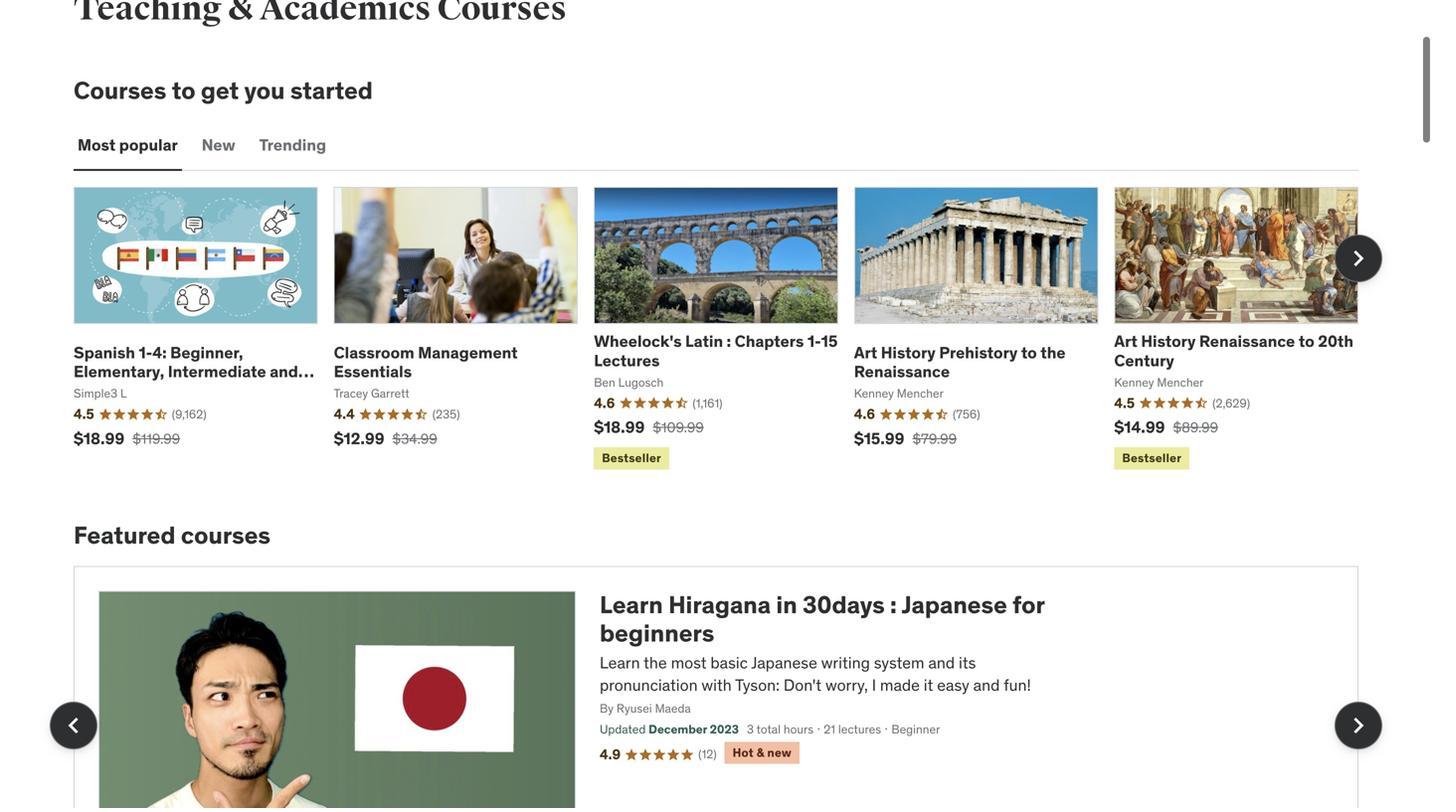 Task type: describe. For each thing, give the bounding box(es) containing it.
don't
[[784, 675, 822, 696]]

ryusei
[[617, 701, 652, 717]]

system
[[874, 653, 925, 673]]

most popular button
[[74, 121, 182, 169]]

the inside art history prehistory to the renaissance
[[1041, 343, 1066, 363]]

2 horizontal spatial and
[[974, 675, 1000, 696]]

advanced
[[74, 381, 149, 401]]

carousel element containing learn hiragana in 30days : japanese for beginners
[[50, 566, 1383, 809]]

art history renaissance to 20th century link
[[1114, 331, 1354, 371]]

wheelock's
[[594, 331, 682, 352]]

1 learn from the top
[[600, 590, 663, 620]]

and inside spanish 1-4: beginner, elementary, intermediate and advanced
[[270, 362, 298, 382]]

hours
[[784, 722, 814, 738]]

1 horizontal spatial japanese
[[902, 590, 1007, 620]]

maeda
[[655, 701, 691, 717]]

art for renaissance
[[854, 343, 878, 363]]

new
[[767, 745, 792, 761]]

2 learn from the top
[[600, 653, 640, 673]]

worry,
[[826, 675, 868, 696]]

lectures
[[838, 722, 881, 738]]

total
[[757, 722, 781, 738]]

history for century
[[1141, 331, 1196, 352]]

most popular
[[78, 135, 178, 155]]

history for renaissance
[[881, 343, 936, 363]]

easy
[[937, 675, 970, 696]]

next image
[[1343, 710, 1375, 742]]

trending
[[259, 135, 326, 155]]

tyson:
[[735, 675, 780, 696]]

art history prehistory to the renaissance
[[854, 343, 1066, 382]]

to for art history renaissance to 20th century
[[1299, 331, 1315, 352]]

made
[[880, 675, 920, 696]]

beginner
[[892, 722, 940, 738]]

4.9
[[600, 746, 621, 764]]

featured courses
[[74, 521, 271, 551]]

classroom management essentials
[[334, 343, 518, 382]]

essentials
[[334, 362, 412, 382]]

trending button
[[255, 121, 330, 169]]

art history prehistory to the renaissance link
[[854, 343, 1066, 382]]

latin
[[685, 331, 723, 352]]

most
[[78, 135, 116, 155]]

renaissance inside art history prehistory to the renaissance
[[854, 362, 950, 382]]

featured
[[74, 521, 176, 551]]

1- inside spanish 1-4: beginner, elementary, intermediate and advanced
[[139, 343, 152, 363]]

: inside wheelock's latin : chapters 1-15 lectures
[[727, 331, 731, 352]]

for
[[1013, 590, 1045, 620]]

30days
[[803, 590, 885, 620]]

21
[[824, 722, 836, 738]]

updated
[[600, 722, 646, 738]]

beginner,
[[170, 343, 243, 363]]

classroom
[[334, 343, 415, 363]]

1- inside wheelock's latin : chapters 1-15 lectures
[[808, 331, 821, 352]]

by
[[600, 701, 614, 717]]

basic
[[711, 653, 748, 673]]

art for century
[[1114, 331, 1138, 352]]

learn hiragana in 30days : japanese for beginners learn the most basic japanese writing system and its pronunciation with tyson: don't worry, i made it easy and fun! by ryusei maeda
[[600, 590, 1045, 717]]

updated december 2023
[[600, 722, 739, 738]]



Task type: vqa. For each thing, say whether or not it's contained in the screenshot.
Previous icon
yes



Task type: locate. For each thing, give the bounding box(es) containing it.
0 horizontal spatial history
[[881, 343, 936, 363]]

and
[[270, 362, 298, 382], [929, 653, 955, 673], [974, 675, 1000, 696]]

: right 30days
[[890, 590, 897, 620]]

1 horizontal spatial to
[[1021, 343, 1037, 363]]

in
[[776, 590, 797, 620]]

hot & new
[[733, 745, 792, 761]]

art
[[1114, 331, 1138, 352], [854, 343, 878, 363]]

new button
[[198, 121, 239, 169]]

1- right the spanish
[[139, 343, 152, 363]]

to inside art history prehistory to the renaissance
[[1021, 343, 1037, 363]]

3 total hours
[[747, 722, 814, 738]]

carousel element
[[74, 187, 1383, 474], [50, 566, 1383, 809]]

with
[[702, 675, 732, 696]]

beginners
[[600, 619, 715, 649]]

it
[[924, 675, 933, 696]]

1 vertical spatial carousel element
[[50, 566, 1383, 809]]

courses
[[181, 521, 271, 551]]

prehistory
[[939, 343, 1018, 363]]

20th
[[1318, 331, 1354, 352]]

learn
[[600, 590, 663, 620], [600, 653, 640, 673]]

intermediate
[[168, 362, 266, 382]]

: right latin
[[727, 331, 731, 352]]

popular
[[119, 135, 178, 155]]

21 lectures
[[824, 722, 881, 738]]

hot
[[733, 745, 754, 761]]

writing
[[821, 653, 870, 673]]

0 horizontal spatial the
[[644, 653, 667, 673]]

2 horizontal spatial to
[[1299, 331, 1315, 352]]

the up pronunciation
[[644, 653, 667, 673]]

get
[[201, 76, 239, 106]]

the right prehistory
[[1041, 343, 1066, 363]]

0 horizontal spatial 1-
[[139, 343, 152, 363]]

(12)
[[698, 747, 717, 762]]

previous image
[[58, 710, 90, 742]]

courses to get you started
[[74, 76, 373, 106]]

elementary,
[[74, 362, 164, 382]]

lectures
[[594, 350, 660, 371]]

to right prehistory
[[1021, 343, 1037, 363]]

1-
[[808, 331, 821, 352], [139, 343, 152, 363]]

carousel element containing wheelock's latin : chapters 1-15 lectures
[[74, 187, 1383, 474]]

the inside learn hiragana in 30days : japanese for beginners learn the most basic japanese writing system and its pronunciation with tyson: don't worry, i made it easy and fun! by ryusei maeda
[[644, 653, 667, 673]]

history
[[1141, 331, 1196, 352], [881, 343, 936, 363]]

1 horizontal spatial the
[[1041, 343, 1066, 363]]

to left 20th
[[1299, 331, 1315, 352]]

spanish 1-4: beginner, elementary, intermediate and advanced
[[74, 343, 298, 401]]

its
[[959, 653, 976, 673]]

2 vertical spatial and
[[974, 675, 1000, 696]]

new
[[202, 135, 235, 155]]

japanese
[[902, 590, 1007, 620], [751, 653, 818, 673]]

started
[[290, 76, 373, 106]]

0 horizontal spatial art
[[854, 343, 878, 363]]

: inside learn hiragana in 30days : japanese for beginners learn the most basic japanese writing system and its pronunciation with tyson: don't worry, i made it easy and fun! by ryusei maeda
[[890, 590, 897, 620]]

0 vertical spatial :
[[727, 331, 731, 352]]

0 horizontal spatial japanese
[[751, 653, 818, 673]]

wheelock's latin : chapters 1-15 lectures
[[594, 331, 838, 371]]

hiragana
[[669, 590, 771, 620]]

the
[[1041, 343, 1066, 363], [644, 653, 667, 673]]

i
[[872, 675, 876, 696]]

1 horizontal spatial renaissance
[[1200, 331, 1295, 352]]

0 horizontal spatial renaissance
[[854, 362, 950, 382]]

history inside art history renaissance to 20th century
[[1141, 331, 1196, 352]]

you
[[244, 76, 285, 106]]

&
[[757, 745, 765, 761]]

management
[[418, 343, 518, 363]]

1 horizontal spatial 1-
[[808, 331, 821, 352]]

2023
[[710, 722, 739, 738]]

to for art history prehistory to the renaissance
[[1021, 343, 1037, 363]]

next image
[[1343, 243, 1375, 275]]

spanish 1-4: beginner, elementary, intermediate and advanced link
[[74, 343, 314, 401]]

0 horizontal spatial and
[[270, 362, 298, 382]]

0 vertical spatial carousel element
[[74, 187, 1383, 474]]

and up easy
[[929, 653, 955, 673]]

art inside art history prehistory to the renaissance
[[854, 343, 878, 363]]

december
[[649, 722, 707, 738]]

4:
[[152, 343, 167, 363]]

japanese up don't
[[751, 653, 818, 673]]

1 vertical spatial renaissance
[[854, 362, 950, 382]]

pronunciation
[[600, 675, 698, 696]]

art inside art history renaissance to 20th century
[[1114, 331, 1138, 352]]

0 vertical spatial learn
[[600, 590, 663, 620]]

1 vertical spatial :
[[890, 590, 897, 620]]

0 vertical spatial renaissance
[[1200, 331, 1295, 352]]

0 vertical spatial and
[[270, 362, 298, 382]]

wheelock's latin : chapters 1-15 lectures link
[[594, 331, 838, 371]]

0 vertical spatial japanese
[[902, 590, 1007, 620]]

history inside art history prehistory to the renaissance
[[881, 343, 936, 363]]

to inside art history renaissance to 20th century
[[1299, 331, 1315, 352]]

1 horizontal spatial history
[[1141, 331, 1196, 352]]

fun!
[[1004, 675, 1031, 696]]

to left the get
[[172, 76, 196, 106]]

0 horizontal spatial to
[[172, 76, 196, 106]]

classroom management essentials link
[[334, 343, 518, 382]]

and right "intermediate"
[[270, 362, 298, 382]]

1 vertical spatial the
[[644, 653, 667, 673]]

and down its
[[974, 675, 1000, 696]]

japanese up its
[[902, 590, 1007, 620]]

century
[[1114, 350, 1175, 371]]

renaissance
[[1200, 331, 1295, 352], [854, 362, 950, 382]]

1 vertical spatial learn
[[600, 653, 640, 673]]

chapters
[[735, 331, 804, 352]]

most
[[671, 653, 707, 673]]

1 vertical spatial and
[[929, 653, 955, 673]]

spanish
[[74, 343, 135, 363]]

:
[[727, 331, 731, 352], [890, 590, 897, 620]]

to
[[172, 76, 196, 106], [1299, 331, 1315, 352], [1021, 343, 1037, 363]]

1- right chapters
[[808, 331, 821, 352]]

renaissance inside art history renaissance to 20th century
[[1200, 331, 1295, 352]]

0 horizontal spatial :
[[727, 331, 731, 352]]

1 horizontal spatial and
[[929, 653, 955, 673]]

courses
[[74, 76, 166, 106]]

1 vertical spatial japanese
[[751, 653, 818, 673]]

3
[[747, 722, 754, 738]]

1 horizontal spatial :
[[890, 590, 897, 620]]

15
[[821, 331, 838, 352]]

1 horizontal spatial art
[[1114, 331, 1138, 352]]

0 vertical spatial the
[[1041, 343, 1066, 363]]

art history renaissance to 20th century
[[1114, 331, 1354, 371]]



